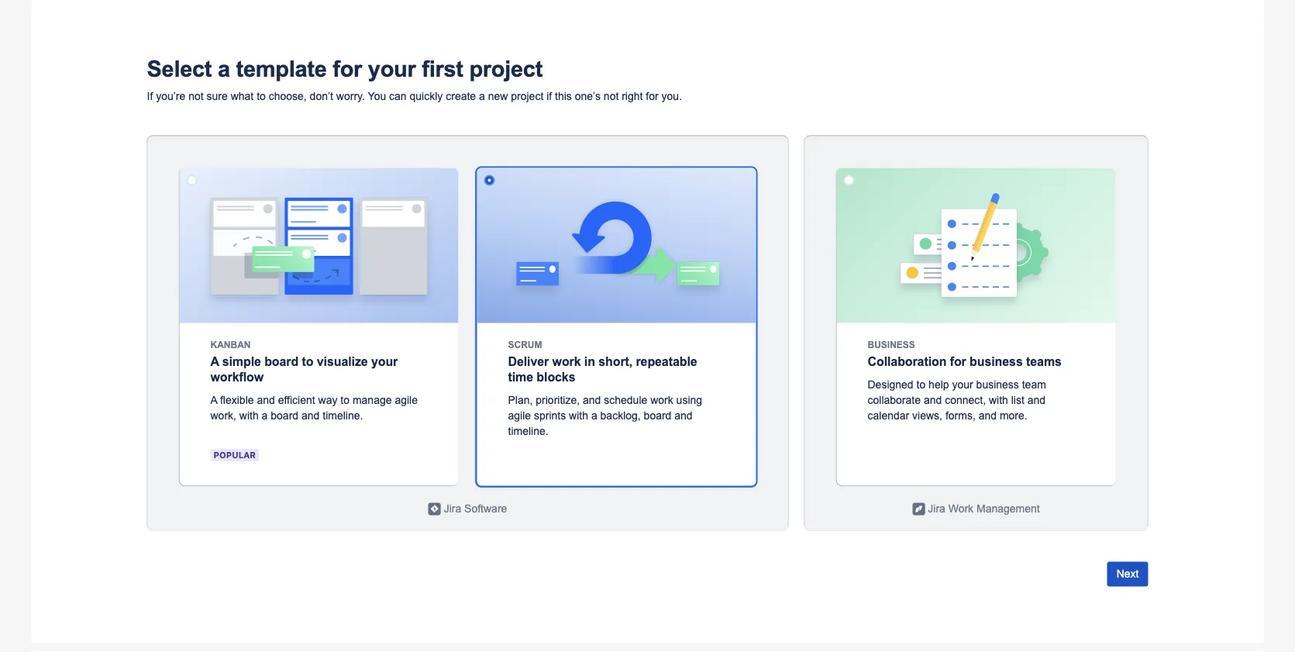 Task type: vqa. For each thing, say whether or not it's contained in the screenshot.
the to in the A flexible and efficient way to manage agile work, with a board and timeline.
yes



Task type: locate. For each thing, give the bounding box(es) containing it.
1 horizontal spatial for
[[646, 90, 659, 102]]

short,
[[599, 355, 633, 369]]

a flexible and efficient way to manage agile work, with a board and timeline.
[[211, 394, 418, 422]]

board down schedule
[[644, 410, 672, 422]]

a left "backlog,"
[[592, 410, 598, 422]]

connect,
[[945, 394, 987, 406]]

1 horizontal spatial not
[[604, 90, 619, 102]]

1 vertical spatial for
[[646, 90, 659, 102]]

and down team
[[1028, 394, 1046, 406]]

a
[[218, 56, 230, 81], [479, 90, 485, 102], [262, 410, 268, 422], [592, 410, 598, 422]]

Scrum radio
[[484, 175, 495, 186]]

project left if
[[511, 90, 544, 102]]

1 horizontal spatial work
[[651, 394, 674, 406]]

with
[[990, 394, 1009, 406], [240, 410, 259, 422], [569, 410, 589, 422]]

jira for collaboration for business teams
[[929, 503, 946, 515]]

your up "connect,"
[[953, 379, 974, 391]]

not left right
[[604, 90, 619, 102]]

timeline. inside the a flexible and efficient way to manage agile work, with a board and timeline.
[[323, 410, 363, 422]]

agile
[[395, 394, 418, 406], [508, 410, 531, 422]]

and left more.
[[979, 410, 997, 422]]

option group containing a simple board to visualize your workflow
[[147, 135, 1149, 531]]

sure
[[207, 90, 228, 102]]

0 vertical spatial a
[[211, 355, 219, 369]]

board
[[265, 355, 299, 369], [271, 410, 299, 422], [644, 410, 672, 422]]

1 not from the left
[[189, 90, 204, 102]]

to inside 'designed to help your business team collaborate and connect, with list and calendar views, forms, and more.'
[[917, 379, 926, 391]]

work
[[553, 355, 581, 369], [651, 394, 674, 406]]

for up worry.
[[333, 56, 362, 81]]

2 vertical spatial your
[[953, 379, 974, 391]]

kanban
[[211, 339, 251, 350]]

a inside plan, prioritize, and schedule work using agile sprints with a backlog, board and timeline.
[[592, 410, 598, 422]]

scrum
[[508, 339, 542, 350]]

first
[[422, 56, 463, 81]]

project
[[469, 56, 543, 81], [511, 90, 544, 102]]

schedule
[[604, 394, 648, 406]]

work
[[949, 503, 974, 515]]

business
[[868, 339, 916, 350]]

repeatable
[[636, 355, 698, 369]]

timeline.
[[323, 410, 363, 422], [508, 425, 549, 437]]

to right way
[[341, 394, 350, 406]]

and
[[257, 394, 275, 406], [583, 394, 601, 406], [924, 394, 942, 406], [1028, 394, 1046, 406], [302, 410, 320, 422], [675, 410, 693, 422], [979, 410, 997, 422]]

a left new
[[479, 90, 485, 102]]

2 vertical spatial for
[[951, 355, 967, 369]]

0 horizontal spatial for
[[333, 56, 362, 81]]

0 vertical spatial timeline.
[[323, 410, 363, 422]]

not
[[189, 90, 204, 102], [604, 90, 619, 102]]

plan,
[[508, 394, 533, 406]]

agile down plan,
[[508, 410, 531, 422]]

timeline. down sprints
[[508, 425, 549, 437]]

don't
[[310, 90, 333, 102]]

designed
[[868, 379, 914, 391]]

your up 'can'
[[368, 56, 416, 81]]

1 jira from the left
[[444, 503, 462, 515]]

select
[[147, 56, 212, 81]]

your up manage
[[371, 355, 398, 369]]

0 horizontal spatial agile
[[395, 394, 418, 406]]

0 vertical spatial business
[[970, 355, 1023, 369]]

business
[[970, 355, 1023, 369], [977, 379, 1020, 391]]

1 a from the top
[[211, 355, 219, 369]]

work inside plan, prioritize, and schedule work using agile sprints with a backlog, board and timeline.
[[651, 394, 674, 406]]

if
[[547, 90, 552, 102]]

to left help
[[917, 379, 926, 391]]

option group
[[147, 135, 1149, 531]]

board right simple
[[265, 355, 299, 369]]

with left list
[[990, 394, 1009, 406]]

scrum deliver work in short, repeatable time blocks
[[508, 339, 698, 384]]

jira left software
[[444, 503, 462, 515]]

project up new
[[469, 56, 543, 81]]

you're
[[156, 90, 186, 102]]

1 horizontal spatial agile
[[508, 410, 531, 422]]

a right work,
[[262, 410, 268, 422]]

sprints
[[534, 410, 566, 422]]

0 vertical spatial agile
[[395, 394, 418, 406]]

one's
[[575, 90, 601, 102]]

backlog,
[[601, 410, 641, 422]]

work left using
[[651, 394, 674, 406]]

to left visualize
[[302, 355, 314, 369]]

business inside business collaboration for business teams
[[970, 355, 1023, 369]]

0 horizontal spatial not
[[189, 90, 204, 102]]

1 vertical spatial work
[[651, 394, 674, 406]]

this
[[555, 90, 572, 102]]

with down flexible
[[240, 410, 259, 422]]

for up 'designed to help your business team collaborate and connect, with list and calendar views, forms, and more.'
[[951, 355, 967, 369]]

choose,
[[269, 90, 307, 102]]

1 vertical spatial a
[[211, 394, 217, 406]]

timeline. inside plan, prioritize, and schedule work using agile sprints with a backlog, board and timeline.
[[508, 425, 549, 437]]

board inside the a flexible and efficient way to manage agile work, with a board and timeline.
[[271, 410, 299, 422]]

0 horizontal spatial work
[[553, 355, 581, 369]]

collaborate
[[868, 394, 921, 406]]

1 vertical spatial timeline.
[[508, 425, 549, 437]]

help
[[929, 379, 950, 391]]

management
[[977, 503, 1041, 515]]

if
[[147, 90, 153, 102]]

flexible
[[220, 394, 254, 406]]

team
[[1023, 379, 1047, 391]]

jira for a simple board to visualize your workflow
[[444, 503, 462, 515]]

0 vertical spatial work
[[553, 355, 581, 369]]

simple
[[222, 355, 261, 369]]

0 horizontal spatial with
[[240, 410, 259, 422]]

board inside plan, prioritize, and schedule work using agile sprints with a backlog, board and timeline.
[[644, 410, 672, 422]]

calendar
[[868, 410, 910, 422]]

a inside kanban a simple board to visualize your workflow
[[211, 355, 219, 369]]

with for board
[[240, 410, 259, 422]]

2 horizontal spatial with
[[990, 394, 1009, 406]]

and up "backlog,"
[[583, 394, 601, 406]]

a down kanban
[[211, 355, 219, 369]]

a up work,
[[211, 394, 217, 406]]

with inside 'designed to help your business team collaborate and connect, with list and calendar views, forms, and more.'
[[990, 394, 1009, 406]]

2 a from the top
[[211, 394, 217, 406]]

2 not from the left
[[604, 90, 619, 102]]

a inside the a flexible and efficient way to manage agile work, with a board and timeline.
[[211, 394, 217, 406]]

software
[[465, 503, 507, 515]]

to
[[257, 90, 266, 102], [302, 355, 314, 369], [917, 379, 926, 391], [341, 394, 350, 406]]

timeline. down way
[[323, 410, 363, 422]]

jira
[[444, 503, 462, 515], [929, 503, 946, 515]]

work,
[[211, 410, 236, 422]]

2 jira from the left
[[929, 503, 946, 515]]

1 horizontal spatial with
[[569, 410, 589, 422]]

your inside 'designed to help your business team collaborate and connect, with list and calendar views, forms, and more.'
[[953, 379, 974, 391]]

a inside the a flexible and efficient way to manage agile work, with a board and timeline.
[[262, 410, 268, 422]]

your
[[368, 56, 416, 81], [371, 355, 398, 369], [953, 379, 974, 391]]

for left you.
[[646, 90, 659, 102]]

with inside the a flexible and efficient way to manage agile work, with a board and timeline.
[[240, 410, 259, 422]]

plan, prioritize, and schedule work using agile sprints with a backlog, board and timeline.
[[508, 394, 703, 437]]

a
[[211, 355, 219, 369], [211, 394, 217, 406]]

1 vertical spatial agile
[[508, 410, 531, 422]]

next
[[1117, 568, 1140, 580]]

workflow
[[211, 370, 264, 384]]

a up sure on the left
[[218, 56, 230, 81]]

for inside business collaboration for business teams
[[951, 355, 967, 369]]

1 vertical spatial your
[[371, 355, 398, 369]]

work up blocks
[[553, 355, 581, 369]]

agile right manage
[[395, 394, 418, 406]]

right
[[622, 90, 643, 102]]

board down efficient
[[271, 410, 299, 422]]

1 horizontal spatial jira
[[929, 503, 946, 515]]

business inside 'designed to help your business team collaborate and connect, with list and calendar views, forms, and more.'
[[977, 379, 1020, 391]]

2 horizontal spatial for
[[951, 355, 967, 369]]

0 horizontal spatial jira
[[444, 503, 462, 515]]

jira left work
[[929, 503, 946, 515]]

visualize
[[317, 355, 368, 369]]

1 horizontal spatial timeline.
[[508, 425, 549, 437]]

Kanban radio
[[187, 175, 197, 186]]

0 horizontal spatial timeline.
[[323, 410, 363, 422]]

with down prioritize,
[[569, 410, 589, 422]]

jira work management
[[929, 503, 1041, 515]]

board for a simple board to visualize your workflow
[[271, 410, 299, 422]]

1 vertical spatial business
[[977, 379, 1020, 391]]

for
[[333, 56, 362, 81], [646, 90, 659, 102], [951, 355, 967, 369]]

1 vertical spatial project
[[511, 90, 544, 102]]

not left sure on the left
[[189, 90, 204, 102]]



Task type: describe. For each thing, give the bounding box(es) containing it.
board inside kanban a simple board to visualize your workflow
[[265, 355, 299, 369]]

kanban a simple board to visualize your workflow
[[211, 339, 398, 384]]

agile inside plan, prioritize, and schedule work using agile sprints with a backlog, board and timeline.
[[508, 410, 531, 422]]

business collaboration for business teams
[[868, 339, 1062, 369]]

efficient
[[278, 394, 315, 406]]

prioritize,
[[536, 394, 580, 406]]

popular
[[214, 450, 256, 460]]

and right flexible
[[257, 394, 275, 406]]

using
[[677, 394, 703, 406]]

agile inside the a flexible and efficient way to manage agile work, with a board and timeline.
[[395, 394, 418, 406]]

designed to help your business team collaborate and connect, with list and calendar views, forms, and more.
[[868, 379, 1047, 422]]

more.
[[1000, 410, 1028, 422]]

what
[[231, 90, 254, 102]]

manage
[[353, 394, 392, 406]]

to right what
[[257, 90, 266, 102]]

blocks
[[537, 370, 576, 384]]

can
[[389, 90, 407, 102]]

way
[[318, 394, 338, 406]]

you.
[[662, 90, 682, 102]]

select a template for your first project
[[147, 56, 543, 81]]

forms,
[[946, 410, 976, 422]]

with for business
[[990, 394, 1009, 406]]

you
[[368, 90, 386, 102]]

and down using
[[675, 410, 693, 422]]

next button
[[1108, 562, 1149, 587]]

time
[[508, 370, 534, 384]]

if you're not sure what to choose, don't worry. you can quickly create a new project if this one's not right for you.
[[147, 90, 682, 102]]

to inside the a flexible and efficient way to manage agile work, with a board and timeline.
[[341, 394, 350, 406]]

and down efficient
[[302, 410, 320, 422]]

0 vertical spatial for
[[333, 56, 362, 81]]

deliver
[[508, 355, 549, 369]]

collaboration
[[868, 355, 947, 369]]

views,
[[913, 410, 943, 422]]

teams
[[1027, 355, 1062, 369]]

to inside kanban a simple board to visualize your workflow
[[302, 355, 314, 369]]

work inside scrum deliver work in short, repeatable time blocks
[[553, 355, 581, 369]]

new
[[488, 90, 508, 102]]

quickly
[[410, 90, 443, 102]]

timeline. for your
[[323, 410, 363, 422]]

in
[[585, 355, 596, 369]]

with inside plan, prioritize, and schedule work using agile sprints with a backlog, board and timeline.
[[569, 410, 589, 422]]

board for deliver work in short, repeatable time blocks
[[644, 410, 672, 422]]

0 vertical spatial project
[[469, 56, 543, 81]]

0 vertical spatial your
[[368, 56, 416, 81]]

worry.
[[336, 90, 365, 102]]

your inside kanban a simple board to visualize your workflow
[[371, 355, 398, 369]]

Business radio
[[844, 175, 855, 186]]

and up views,
[[924, 394, 942, 406]]

jira software
[[444, 503, 507, 515]]

timeline. for time
[[508, 425, 549, 437]]

create
[[446, 90, 476, 102]]

list
[[1012, 394, 1025, 406]]

template
[[236, 56, 327, 81]]



